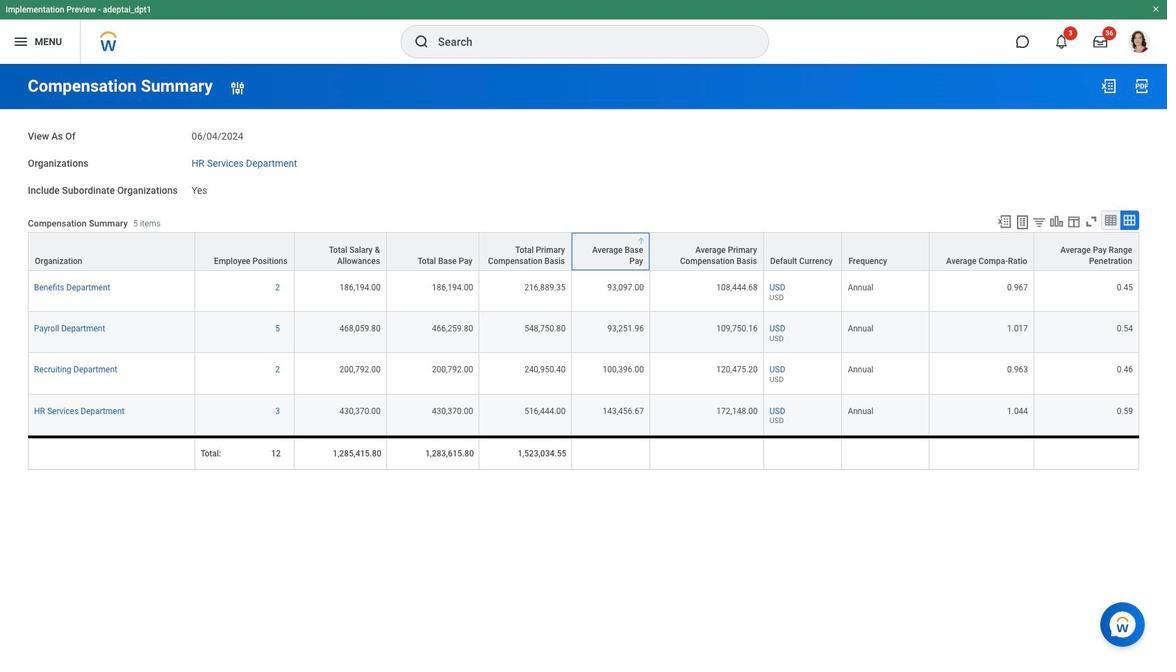 Task type: describe. For each thing, give the bounding box(es) containing it.
profile logan mcneil image
[[1129, 31, 1151, 56]]

6 row from the top
[[28, 436, 1140, 470]]

Search Workday  search field
[[438, 26, 740, 57]]

expand table image
[[1123, 214, 1137, 227]]

change selection image
[[230, 80, 246, 96]]

1 cell from the left
[[28, 436, 195, 470]]

5 row from the top
[[28, 395, 1140, 436]]

fullscreen image
[[1084, 214, 1100, 230]]

arrow up image
[[637, 237, 646, 246]]

close environment banner image
[[1152, 5, 1161, 13]]

5 cell from the left
[[843, 436, 930, 470]]

4 row from the top
[[28, 353, 1140, 395]]

export to excel image for 'view printable version (pdf)' 'icon'
[[1101, 78, 1118, 95]]

search image
[[413, 33, 430, 50]]

export to worksheets image
[[1015, 214, 1032, 231]]



Task type: locate. For each thing, give the bounding box(es) containing it.
export to excel image left 'view printable version (pdf)' 'icon'
[[1101, 78, 1118, 95]]

banner
[[0, 0, 1168, 64]]

main content
[[0, 64, 1168, 483]]

view printable version (pdf) image
[[1134, 78, 1151, 95]]

compensation summary - expand/collapse chart image
[[1050, 214, 1065, 230]]

1 row from the top
[[28, 232, 1140, 271]]

2 cell from the left
[[572, 436, 651, 470]]

export to excel image left export to worksheets icon
[[997, 214, 1013, 230]]

select to filter grid data image
[[1032, 215, 1048, 230]]

3 cell from the left
[[651, 436, 764, 470]]

7 cell from the left
[[1035, 436, 1140, 470]]

1 vertical spatial export to excel image
[[997, 214, 1013, 230]]

export to excel image for export to worksheets icon
[[997, 214, 1013, 230]]

table image
[[1105, 214, 1118, 227]]

click to view/edit grid preferences image
[[1067, 214, 1082, 230]]

0 vertical spatial export to excel image
[[1101, 78, 1118, 95]]

cell
[[28, 436, 195, 470], [572, 436, 651, 470], [651, 436, 764, 470], [764, 436, 843, 470], [843, 436, 930, 470], [930, 436, 1035, 470], [1035, 436, 1140, 470]]

toolbar
[[991, 211, 1140, 232]]

2 row from the top
[[28, 271, 1140, 312]]

1 horizontal spatial export to excel image
[[1101, 78, 1118, 95]]

export to excel image
[[1101, 78, 1118, 95], [997, 214, 1013, 230]]

row
[[28, 232, 1140, 271], [28, 271, 1140, 312], [28, 312, 1140, 353], [28, 353, 1140, 395], [28, 395, 1140, 436], [28, 436, 1140, 470]]

0 horizontal spatial export to excel image
[[997, 214, 1013, 230]]

justify image
[[13, 33, 29, 50]]

notifications large image
[[1055, 35, 1069, 49]]

3 row from the top
[[28, 312, 1140, 353]]

4 cell from the left
[[764, 436, 843, 470]]

6 cell from the left
[[930, 436, 1035, 470]]

inbox large image
[[1094, 35, 1108, 49]]



Task type: vqa. For each thing, say whether or not it's contained in the screenshot.
"Task Actions" image
no



